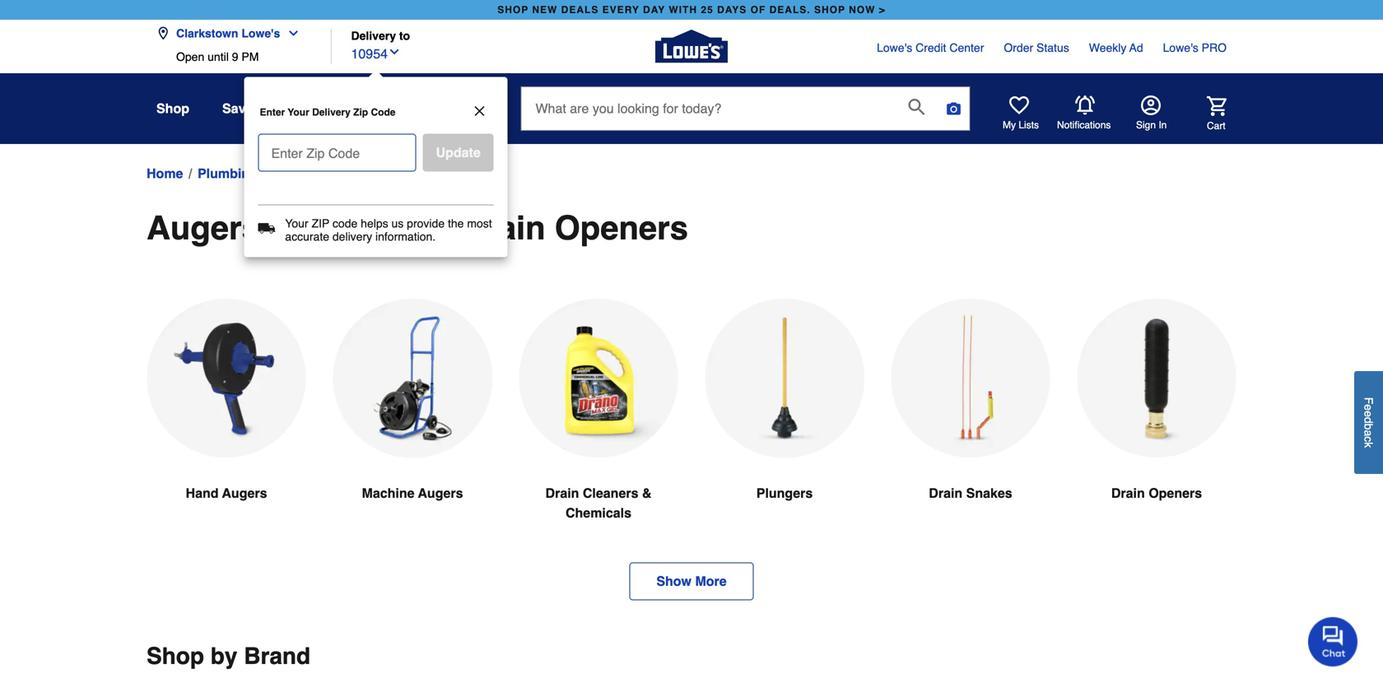 Task type: locate. For each thing, give the bounding box(es) containing it.
0 vertical spatial shop
[[156, 101, 189, 116]]

lowe's pro link
[[1164, 40, 1227, 56]]

1 shop from the left
[[498, 4, 529, 16]]

by
[[211, 644, 238, 670]]

openers
[[424, 166, 475, 181], [555, 209, 689, 247], [1149, 486, 1203, 501]]

day
[[643, 4, 666, 16]]

2 vertical spatial openers
[[1149, 486, 1203, 501]]

shop down open
[[156, 101, 189, 116]]

2 horizontal spatial openers
[[1149, 486, 1203, 501]]

sign in button
[[1137, 96, 1167, 132]]

drain
[[389, 166, 421, 181], [461, 209, 546, 247], [546, 486, 579, 501], [929, 486, 963, 501], [1112, 486, 1145, 501]]

e
[[1363, 405, 1376, 411], [1363, 411, 1376, 417]]

lowe's home improvement logo image
[[656, 10, 728, 83]]

weekly ad link
[[1089, 40, 1144, 56]]

code
[[371, 107, 396, 118]]

1 vertical spatial openers
[[555, 209, 689, 247]]

lowe's left credit
[[877, 41, 913, 54]]

close image
[[472, 104, 487, 118]]

shop for shop
[[156, 101, 189, 116]]

lowe's credit center link
[[877, 40, 985, 56]]

plumbing
[[198, 166, 258, 181]]

lowe's home improvement lists image
[[1010, 96, 1030, 115]]

drain for drain snakes
[[929, 486, 963, 501]]

shop new deals every day with 25 days of deals. shop now >
[[498, 4, 886, 16]]

& inside drain cleaners & chemicals
[[642, 486, 652, 501]]

clarkstown lowe's
[[176, 27, 280, 40]]

0 vertical spatial your
[[288, 107, 309, 118]]

augers inside machine augers link
[[418, 486, 463, 501]]

>
[[879, 4, 886, 16]]

1 horizontal spatial shop
[[815, 4, 846, 16]]

delivery
[[351, 29, 396, 42], [312, 107, 351, 118]]

2 horizontal spatial lowe's
[[1164, 41, 1199, 54]]

1 vertical spatial delivery
[[312, 107, 351, 118]]

1 horizontal spatial augers
[[418, 486, 463, 501]]

1 horizontal spatial delivery
[[351, 29, 396, 42]]

delivery
[[333, 230, 372, 243]]

& right diy in the top of the page
[[441, 101, 451, 116]]

weekly
[[1089, 41, 1127, 54]]

0 vertical spatial openers
[[424, 166, 475, 181]]

zip
[[312, 217, 330, 230]]

a yellow jug of drano commercial line drain cleaner. image
[[519, 299, 679, 459]]

sign
[[1137, 119, 1156, 131]]

shop
[[498, 4, 529, 16], [815, 4, 846, 16]]

0 horizontal spatial augers,
[[147, 209, 269, 247]]

2 e from the top
[[1363, 411, 1376, 417]]

update
[[436, 145, 481, 160]]

drain snakes
[[929, 486, 1013, 501]]

pro
[[1202, 41, 1227, 54]]

code
[[333, 217, 358, 230]]

ad
[[1130, 41, 1144, 54]]

your
[[288, 107, 309, 118], [285, 217, 309, 230]]

1 horizontal spatial lowe's
[[877, 41, 913, 54]]

chat invite button image
[[1309, 617, 1359, 667]]

location image
[[156, 27, 170, 40]]

chevron down image
[[388, 45, 401, 59]]

shop left "by" on the bottom left of page
[[147, 644, 204, 670]]

installations button
[[306, 94, 383, 124]]

None search field
[[521, 86, 971, 146]]

10954 button
[[351, 42, 401, 64]]

your right enter
[[288, 107, 309, 118]]

shop for shop by brand
[[147, 644, 204, 670]]

0 vertical spatial delivery
[[351, 29, 396, 42]]

the
[[448, 217, 464, 230]]

delivery up 10954 button
[[351, 29, 396, 42]]

e up b
[[1363, 411, 1376, 417]]

enter
[[260, 107, 285, 118]]

drain for drain openers
[[1112, 486, 1145, 501]]

drain inside "link"
[[1112, 486, 1145, 501]]

augers
[[222, 486, 267, 501], [418, 486, 463, 501]]

of
[[751, 4, 766, 16]]

show more button
[[630, 563, 754, 601]]

lowe's for lowe's credit center
[[877, 41, 913, 54]]

shop left now
[[815, 4, 846, 16]]

augers right machine
[[418, 486, 463, 501]]

lowe's up pm
[[242, 27, 280, 40]]

2 shop from the left
[[815, 4, 846, 16]]

2 augers from the left
[[418, 486, 463, 501]]

0 vertical spatial augers, plungers & drain openers
[[272, 166, 475, 181]]

0 vertical spatial augers,
[[272, 166, 317, 181]]

lowe's inside button
[[242, 27, 280, 40]]

lowe's
[[242, 27, 280, 40], [877, 41, 913, 54], [1164, 41, 1199, 54]]

augers, down plumbing link
[[147, 209, 269, 247]]

0 horizontal spatial lowe's
[[242, 27, 280, 40]]

shop left new
[[498, 4, 529, 16]]

drain openers
[[1112, 486, 1203, 501]]

1 augers from the left
[[222, 486, 267, 501]]

camera image
[[946, 100, 962, 117]]

& right cleaners at the bottom of page
[[642, 486, 652, 501]]

f e e d b a c k button
[[1355, 371, 1384, 474]]

information.
[[376, 230, 436, 243]]

to
[[399, 29, 410, 42]]

weekly ad
[[1089, 41, 1144, 54]]

drain inside drain cleaners & chemicals
[[546, 486, 579, 501]]

your left zip at the left top of page
[[285, 217, 309, 230]]

0 horizontal spatial shop
[[498, 4, 529, 16]]

lowe's home improvement notification center image
[[1076, 96, 1095, 115]]

clarkstown
[[176, 27, 238, 40]]

delivery left the zip
[[312, 107, 351, 118]]

augers,
[[272, 166, 317, 181], [147, 209, 269, 247]]

lowe's left pro
[[1164, 41, 1199, 54]]

1 vertical spatial plungers
[[278, 209, 419, 247]]

Enter Zip Code text field
[[265, 134, 410, 165]]

augers, down enter zip code text box
[[272, 166, 317, 181]]

1 e from the top
[[1363, 405, 1376, 411]]

1 vertical spatial augers,
[[147, 209, 269, 247]]

home
[[147, 166, 183, 181]]

0 horizontal spatial augers
[[222, 486, 267, 501]]

shop
[[156, 101, 189, 116], [147, 644, 204, 670]]

augers, plungers & drain openers
[[272, 166, 475, 181], [147, 209, 689, 247]]

show
[[657, 574, 692, 589]]

augers right hand
[[222, 486, 267, 501]]

e up d
[[1363, 405, 1376, 411]]

1 vertical spatial your
[[285, 217, 309, 230]]

d
[[1363, 417, 1376, 424]]

augers inside 'hand augers' link
[[222, 486, 267, 501]]

1 horizontal spatial augers,
[[272, 166, 317, 181]]

cart
[[1207, 120, 1226, 132]]

a kobalt music wire drain hand auger. image
[[147, 299, 306, 459]]

plungers
[[321, 166, 373, 181], [278, 209, 419, 247], [757, 486, 813, 501]]

0 vertical spatial plungers
[[321, 166, 373, 181]]

9
[[232, 50, 238, 63]]

a cobra rubber bladder with brass fitting. image
[[1077, 299, 1237, 459]]

machine augers
[[362, 486, 463, 501]]

hand augers link
[[147, 299, 306, 543]]

every
[[603, 4, 640, 16]]

1 vertical spatial shop
[[147, 644, 204, 670]]

diy & ideas
[[416, 101, 488, 116]]

notifications
[[1058, 119, 1111, 131]]

search image
[[909, 99, 925, 115]]

hand
[[186, 486, 219, 501]]

lowe's for lowe's pro
[[1164, 41, 1199, 54]]

snakes
[[967, 486, 1013, 501]]

credit
[[916, 41, 947, 54]]

accurate
[[285, 230, 329, 243]]



Task type: vqa. For each thing, say whether or not it's contained in the screenshot.
.00 related to $ 187 .00
no



Task type: describe. For each thing, give the bounding box(es) containing it.
plumbing link
[[198, 164, 258, 184]]

deals.
[[770, 4, 811, 16]]

lowe's credit center
[[877, 41, 985, 54]]

a
[[1363, 430, 1376, 437]]

cleaners
[[583, 486, 639, 501]]

my lists link
[[1003, 96, 1039, 132]]

drain for drain cleaners & chemicals
[[546, 486, 579, 501]]

0 horizontal spatial openers
[[424, 166, 475, 181]]

augers for hand augers
[[222, 486, 267, 501]]

order
[[1004, 41, 1034, 54]]

in
[[1159, 119, 1167, 131]]

us
[[392, 217, 404, 230]]

order status
[[1004, 41, 1070, 54]]

with
[[669, 4, 698, 16]]

c
[[1363, 437, 1376, 442]]

center
[[950, 41, 985, 54]]

enter your delivery zip code
[[260, 107, 396, 118]]

deals
[[561, 4, 599, 16]]

drain openers link
[[1077, 299, 1237, 543]]

shop button
[[156, 94, 189, 124]]

show more
[[657, 574, 727, 589]]

1 vertical spatial augers, plungers & drain openers
[[147, 209, 689, 247]]

& down enter zip code text box
[[377, 166, 386, 181]]

augers for machine augers
[[418, 486, 463, 501]]

machine
[[362, 486, 415, 501]]

shop new deals every day with 25 days of deals. shop now > link
[[494, 0, 889, 20]]

my lists
[[1003, 119, 1039, 131]]

orange drain snakes. image
[[891, 299, 1051, 459]]

days
[[717, 4, 747, 16]]

open until 9 pm
[[176, 50, 259, 63]]

diy
[[416, 101, 438, 116]]

a black rubber plunger. image
[[705, 299, 865, 459]]

Search Query text field
[[522, 87, 896, 130]]

shop by brand
[[147, 644, 311, 670]]

diy & ideas button
[[416, 94, 488, 124]]

helps
[[361, 217, 388, 230]]

10954
[[351, 46, 388, 61]]

1 horizontal spatial openers
[[555, 209, 689, 247]]

hand augers
[[186, 486, 267, 501]]

brand
[[244, 644, 311, 670]]

0 horizontal spatial delivery
[[312, 107, 351, 118]]

25
[[701, 4, 714, 16]]

lists
[[1019, 119, 1039, 131]]

update button
[[423, 134, 494, 172]]

f
[[1363, 397, 1376, 405]]

clarkstown lowe's button
[[156, 17, 307, 50]]

status
[[1037, 41, 1070, 54]]

zip
[[353, 107, 368, 118]]

new
[[532, 4, 558, 16]]

machine augers link
[[333, 299, 493, 543]]

lowe's home improvement account image
[[1142, 96, 1161, 115]]

chemicals
[[566, 506, 632, 521]]

your zip code helps us provide the most accurate delivery information.
[[285, 217, 492, 243]]

plungers link
[[705, 299, 865, 543]]

drain cleaners & chemicals link
[[519, 299, 679, 563]]

& left the most
[[429, 209, 452, 247]]

savings button
[[222, 94, 273, 124]]

& inside button
[[441, 101, 451, 116]]

open
[[176, 50, 204, 63]]

2 vertical spatial plungers
[[757, 486, 813, 501]]

delivery to
[[351, 29, 410, 42]]

k
[[1363, 442, 1376, 448]]

sign in
[[1137, 119, 1167, 131]]

your inside your zip code helps us provide the most accurate delivery information.
[[285, 217, 309, 230]]

provide
[[407, 217, 445, 230]]

b
[[1363, 424, 1376, 430]]

chevron down image
[[280, 27, 300, 40]]

lowe's pro
[[1164, 41, 1227, 54]]

installations
[[306, 101, 383, 116]]

my
[[1003, 119, 1016, 131]]

a brass craft music wire machine auger. image
[[333, 299, 493, 459]]

f e e d b a c k
[[1363, 397, 1376, 448]]

order status link
[[1004, 40, 1070, 56]]

lowe's home improvement cart image
[[1207, 96, 1227, 116]]

home link
[[147, 164, 183, 184]]

savings
[[222, 101, 273, 116]]

drain cleaners & chemicals
[[546, 486, 652, 521]]

openers inside "link"
[[1149, 486, 1203, 501]]

cart button
[[1184, 96, 1227, 132]]

pm
[[242, 50, 259, 63]]

now
[[849, 4, 876, 16]]

until
[[208, 50, 229, 63]]

drain snakes link
[[891, 299, 1051, 543]]



